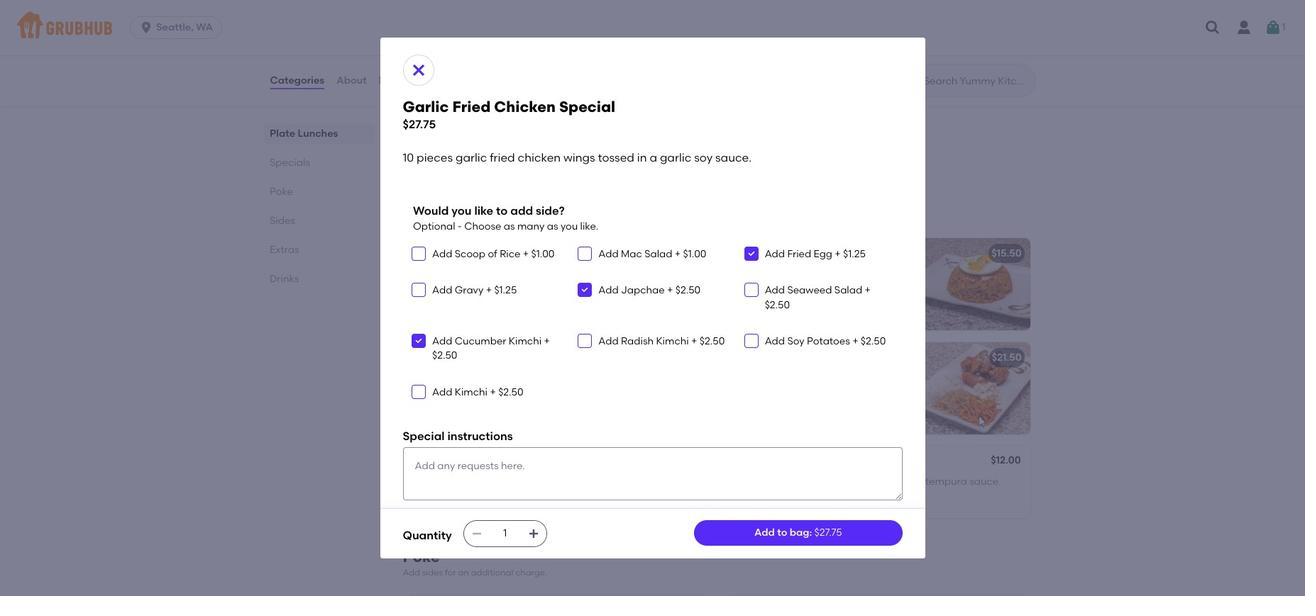 Task type: describe. For each thing, give the bounding box(es) containing it.
2
[[897, 282, 903, 294]]

marinated
[[414, 43, 465, 55]]

shrimp
[[414, 113, 449, 125]]

mac
[[621, 248, 642, 260]]

fried rice with your choice of protein and peas, carrots, and onions.
[[414, 476, 677, 503]]

fried up seaweed
[[797, 268, 819, 280]]

and for pork
[[764, 282, 783, 294]]

additional inside poke add sides for an additional charge.
[[471, 568, 513, 578]]

korean fried chicken special
[[732, 352, 875, 364]]

fried inside fried rice with your choice of protein and peas, carrots, and onions.
[[414, 476, 438, 488]]

special instructions
[[403, 430, 513, 443]]

add to bag: $27.75
[[754, 527, 842, 539]]

choose
[[464, 221, 501, 233]]

kimchi right radish
[[656, 336, 689, 348]]

reviews button
[[378, 55, 419, 106]]

cucumber
[[455, 336, 506, 348]]

add fried egg + $1.25
[[765, 248, 866, 260]]

add radish kimchi + $2.50
[[599, 336, 725, 348]]

soy
[[787, 336, 805, 348]]

chicken down teriyaki
[[462, 57, 500, 69]]

$2.50 for add radish kimchi + $2.50
[[700, 336, 725, 348]]

$2.50 for add soy potatoes + $2.50
[[861, 336, 886, 348]]

lunches
[[297, 128, 338, 140]]

add for add kimchi
[[432, 386, 452, 399]]

pork inside button
[[796, 29, 818, 41]]

side
[[530, 282, 550, 294]]

carrots,
[[641, 476, 677, 488]]

+ up add japchae + $2.50
[[675, 248, 681, 260]]

kimchi fried rice image
[[924, 238, 1030, 331]]

svg image for add gravy
[[414, 286, 423, 295]]

fried for add fried egg + $1.25
[[787, 248, 811, 260]]

protein
[[554, 476, 588, 488]]

bibimbap
[[414, 248, 462, 260]]

salad for add mac salad
[[645, 248, 672, 260]]

2 tempura from the left
[[925, 476, 967, 488]]

roasted
[[757, 29, 794, 41]]

choice
[[507, 476, 539, 488]]

svg image for seattle, wa
[[139, 21, 153, 35]]

shrimp
[[823, 476, 856, 488]]

1 button
[[1265, 15, 1286, 40]]

1 vertical spatial 10 pieces garlic fried chicken wings tossed in a garlic soy sauce.
[[414, 372, 684, 399]]

chicken for korean fried chicken special
[[796, 352, 836, 364]]

and for peas,
[[590, 476, 610, 488]]

$2.50 for add cucumber kimchi + $2.50
[[432, 350, 457, 362]]

0 horizontal spatial plate
[[269, 128, 295, 140]]

Search Yummy Kitchen search field
[[922, 75, 1031, 88]]

special for garlic fried chicken special $27.75
[[559, 98, 615, 116]]

tempura
[[451, 113, 494, 125]]

many
[[517, 221, 545, 233]]

like.
[[580, 221, 598, 233]]

a
[[732, 476, 739, 488]]

2 $1.00 from the left
[[683, 248, 706, 260]]

bbq chicken plate image
[[606, 0, 712, 92]]

pork inside spicy korean fried rice with kimchi, spam, and pork belly, topped with 2 fried eggs.
[[786, 282, 807, 294]]

2 as from the left
[[547, 221, 558, 233]]

0 vertical spatial $1.25
[[843, 248, 866, 260]]

kimchi fried rice
[[732, 248, 816, 260]]

fried for house fried rice
[[447, 456, 472, 468]]

add scoop of rice + $1.00
[[432, 248, 555, 260]]

main navigation navigation
[[0, 0, 1305, 55]]

bag:
[[790, 527, 812, 539]]

1 $1.00 from the left
[[531, 248, 555, 260]]

fried inside korean rice bowl topped with vegetables, bulgogi, and 1 fried egg. comes with a side of gochujang.
[[414, 282, 436, 294]]

eggs.
[[756, 297, 782, 309]]

specials for specials
[[269, 157, 310, 169]]

+ right japchae
[[667, 285, 673, 297]]

0 vertical spatial 10
[[403, 151, 414, 165]]

garlic fried chicken special
[[414, 352, 552, 364]]

svg image for add kimchi
[[414, 388, 423, 396]]

svg image for add japchae
[[581, 286, 589, 295]]

+ down garlic fried chicken special
[[490, 386, 496, 399]]

add for add radish kimchi
[[599, 336, 619, 348]]

add
[[510, 205, 533, 218]]

about
[[337, 74, 367, 86]]

1 vertical spatial pieces
[[426, 372, 458, 384]]

2 horizontal spatial sauce.
[[970, 476, 1001, 488]]

carte inside specials à la carte items. add sides for an additional charge.
[[421, 210, 443, 220]]

fried down garlic fried chicken special
[[490, 372, 512, 384]]

1 horizontal spatial rice
[[500, 248, 521, 260]]

hawaiian-style grilled chicken marinated in teriyaki sauce our version of chicken teriyaki.
[[414, 29, 563, 69]]

vegetables,
[[557, 268, 613, 280]]

grilled
[[489, 29, 518, 41]]

of inside korean rice bowl topped with vegetables, bulgogi, and 1 fried egg. comes with a side of gochujang.
[[552, 282, 562, 294]]

1 vertical spatial sauce.
[[414, 386, 446, 399]]

chicken down garlic fried chicken special $27.75
[[518, 151, 561, 165]]

additional inside specials à la carte items. add sides for an additional charge.
[[540, 210, 582, 220]]

like
[[474, 205, 493, 218]]

for inside poke add sides for an additional charge.
[[445, 568, 456, 578]]

onions.
[[436, 491, 470, 503]]

$21.50
[[992, 352, 1022, 364]]

chicken for garlic fried chicken special $27.75
[[494, 98, 556, 116]]

categories button
[[269, 55, 325, 106]]

potatoes
[[807, 336, 850, 348]]

korean for rice
[[414, 268, 449, 280]]

$12.00
[[991, 455, 1021, 467]]

optional
[[413, 221, 455, 233]]

poke for poke
[[269, 186, 293, 198]]

and left onions.
[[414, 491, 433, 503]]

2 vertical spatial pieces
[[789, 476, 821, 488]]

drinks
[[269, 273, 299, 285]]

+ inside add seaweed salad + $2.50
[[865, 285, 871, 297]]

add kimchi + $2.50
[[432, 386, 523, 399]]

$2.50 for add seaweed salad + $2.50
[[765, 299, 790, 311]]

belly,
[[810, 282, 834, 294]]

à
[[403, 210, 409, 220]]

0 vertical spatial pieces
[[417, 151, 453, 165]]

slow roasted pork shoulder with cabbage. button
[[724, 0, 1030, 92]]

0 horizontal spatial $1.25
[[494, 285, 517, 297]]

1 as from the left
[[504, 221, 515, 233]]

add japchae + $2.50
[[599, 285, 701, 297]]

svg image for add soy potatoes
[[747, 337, 756, 346]]

sides inside poke add sides for an additional charge.
[[422, 568, 443, 578]]

items.
[[445, 210, 469, 220]]

add for add scoop of rice
[[432, 248, 452, 260]]

would
[[413, 205, 449, 218]]

la inside specials à la carte items. add sides for an additional charge.
[[411, 210, 419, 220]]

teriyaki.
[[502, 57, 540, 69]]

+ right radish
[[691, 336, 697, 348]]

add soy potatoes + $2.50
[[765, 336, 886, 348]]

plate inside button
[[496, 113, 522, 125]]

add left the bag:
[[754, 527, 775, 539]]

of inside hawaiian-style grilled chicken marinated in teriyaki sauce our version of chicken teriyaki.
[[451, 57, 460, 69]]

1 inside button
[[1282, 21, 1286, 33]]

comes
[[462, 282, 496, 294]]

svg image for add radish kimchi
[[581, 337, 589, 346]]

rice for kimchi fried rice
[[795, 248, 816, 260]]

svg image down marinated
[[410, 62, 427, 79]]

shrimp tempura plate
[[414, 113, 522, 125]]

teriyaki
[[478, 43, 513, 55]]

an inside poke add sides for an additional charge.
[[458, 568, 469, 578]]

charge. inside poke add sides for an additional charge.
[[515, 568, 547, 578]]

add inside poke add sides for an additional charge.
[[403, 568, 420, 578]]

svg image for add mac salad
[[581, 250, 589, 258]]

korean rice bowl topped with vegetables, bulgogi, and 1 fried egg. comes with a side of gochujang.
[[414, 268, 682, 294]]

rice inside spicy korean fried rice with kimchi, spam, and pork belly, topped with 2 fried eggs.
[[822, 268, 840, 280]]

about button
[[336, 55, 367, 106]]

kimchi up spicy on the top right
[[732, 248, 766, 260]]

version
[[414, 57, 448, 69]]

1 vertical spatial 10
[[414, 372, 424, 384]]

kimchi,
[[864, 268, 899, 280]]

an inside specials à la carte items. add sides for an additional charge.
[[527, 210, 538, 220]]

1 horizontal spatial sauce.
[[715, 151, 752, 165]]

cabbage.
[[887, 29, 934, 41]]

+ down many
[[523, 248, 529, 260]]

0 horizontal spatial soy
[[668, 372, 684, 384]]



Task type: locate. For each thing, give the bounding box(es) containing it.
add left radish
[[599, 336, 619, 348]]

garlic up add kimchi + $2.50
[[414, 352, 444, 364]]

poke for poke add sides for an additional charge.
[[403, 549, 440, 566]]

egg
[[814, 248, 832, 260]]

1 vertical spatial an
[[458, 568, 469, 578]]

0 horizontal spatial 1
[[678, 268, 682, 280]]

$27.75 inside garlic fried chicken special $27.75
[[403, 118, 436, 131]]

rice up your
[[474, 456, 496, 468]]

tossed inside 10 pieces garlic fried chicken wings tossed in a garlic soy sauce.
[[584, 372, 616, 384]]

1 vertical spatial to
[[777, 527, 787, 539]]

0 horizontal spatial specials
[[269, 157, 310, 169]]

$1.25 right the egg
[[843, 248, 866, 260]]

0 horizontal spatial carte
[[421, 210, 443, 220]]

0 vertical spatial 1
[[1282, 21, 1286, 33]]

rice for carrots,
[[441, 476, 459, 488]]

0 vertical spatial you
[[452, 205, 472, 218]]

charge. inside specials à la carte items. add sides for an additional charge.
[[584, 210, 616, 220]]

pieces down shrimp
[[417, 151, 453, 165]]

0 vertical spatial wings
[[563, 151, 595, 165]]

add for add gravy
[[432, 285, 452, 297]]

our
[[547, 43, 563, 55]]

bulgogi,
[[615, 268, 654, 280]]

for up many
[[514, 210, 525, 220]]

kimchi down garlic fried chicken special
[[455, 386, 488, 399]]

instructions
[[447, 430, 513, 443]]

rice down many
[[500, 248, 521, 260]]

poke up the sides
[[269, 186, 293, 198]]

korean fried chicken special image
[[924, 343, 1030, 435]]

shoulder
[[820, 29, 862, 41]]

house
[[414, 456, 445, 468]]

add inside add seaweed salad + $2.50
[[765, 285, 785, 297]]

add inside add cucumber kimchi + $2.50
[[432, 336, 452, 348]]

rice for fried
[[451, 268, 469, 280]]

charge.
[[584, 210, 616, 220], [515, 568, 547, 578]]

korean inside spicy korean fried rice with kimchi, spam, and pork belly, topped with 2 fried eggs.
[[760, 268, 795, 280]]

for inside specials à la carte items. add sides for an additional charge.
[[514, 210, 525, 220]]

carte left 6
[[753, 476, 779, 488]]

specials for specials à la carte items. add sides for an additional charge.
[[403, 190, 467, 208]]

add mac salad + $1.00
[[599, 248, 706, 260]]

1 vertical spatial salad
[[834, 285, 862, 297]]

Special instructions text field
[[403, 448, 902, 501]]

+ down kimchi,
[[865, 285, 871, 297]]

1 horizontal spatial as
[[547, 221, 558, 233]]

0 horizontal spatial sides
[[422, 568, 443, 578]]

1 horizontal spatial la
[[742, 476, 750, 488]]

1 horizontal spatial poke
[[403, 549, 440, 566]]

1 vertical spatial la
[[742, 476, 750, 488]]

kimchi inside add cucumber kimchi + $2.50
[[509, 336, 542, 348]]

add for add japchae
[[599, 285, 619, 297]]

+
[[523, 248, 529, 260], [675, 248, 681, 260], [835, 248, 841, 260], [486, 285, 492, 297], [667, 285, 673, 297], [865, 285, 871, 297], [544, 336, 550, 348], [691, 336, 697, 348], [852, 336, 858, 348], [490, 386, 496, 399]]

1 horizontal spatial topped
[[837, 282, 872, 294]]

add for add cucumber kimchi
[[432, 336, 452, 348]]

add down "vegetables,"
[[599, 285, 619, 297]]

carte up "optional"
[[421, 210, 443, 220]]

10 pieces garlic fried chicken wings tossed in a garlic soy sauce.
[[403, 151, 752, 165], [414, 372, 684, 399]]

1 horizontal spatial soy
[[694, 151, 713, 165]]

10 pieces garlic fried chicken wings tossed in a garlic soy sauce. down add cucumber kimchi + $2.50
[[414, 372, 684, 399]]

plate
[[496, 113, 522, 125], [269, 128, 295, 140]]

spicy
[[732, 268, 758, 280]]

0 vertical spatial $27.75
[[403, 118, 436, 131]]

hawaiian-style grilled chicken marinated in teriyaki sauce our version of chicken teriyaki. button
[[406, 0, 712, 92]]

hawaiian-
[[414, 29, 464, 41]]

add seaweed salad + $2.50
[[765, 285, 871, 311]]

would you like to add side? optional - choose as many as you like.
[[413, 205, 598, 233]]

svg image left input item quantity "number field"
[[471, 529, 482, 540]]

$15.50
[[992, 248, 1022, 260]]

gravy
[[455, 285, 484, 297]]

poke add sides for an additional charge.
[[403, 549, 547, 578]]

slow roasted pork shoulder with cabbage.
[[732, 29, 934, 41]]

charge. up like.
[[584, 210, 616, 220]]

1 vertical spatial in
[[637, 151, 647, 165]]

of right side
[[552, 282, 562, 294]]

+ inside add cucumber kimchi + $2.50
[[544, 336, 550, 348]]

chicken down cucumber
[[473, 352, 513, 364]]

1 inside korean rice bowl topped with vegetables, bulgogi, and 1 fried egg. comes with a side of gochujang.
[[678, 268, 682, 280]]

pieces up add kimchi + $2.50
[[426, 372, 458, 384]]

wa
[[196, 21, 213, 33]]

slow
[[732, 29, 754, 41]]

korean down eggs.
[[732, 352, 767, 364]]

0 vertical spatial plate
[[496, 113, 522, 125]]

svg image left soy
[[747, 337, 756, 346]]

svg image for add scoop of rice
[[414, 250, 423, 258]]

1 horizontal spatial tempura
[[925, 476, 967, 488]]

svg image down spicy on the top right
[[747, 286, 756, 295]]

svg image left egg.
[[414, 286, 423, 295]]

0 vertical spatial charge.
[[584, 210, 616, 220]]

garlic
[[456, 151, 487, 165], [660, 151, 691, 165], [460, 372, 487, 384], [638, 372, 665, 384]]

chicken down add soy potatoes + $2.50
[[796, 352, 836, 364]]

style
[[464, 29, 486, 41]]

specials up items.
[[403, 190, 467, 208]]

$1.25 down bowl
[[494, 285, 517, 297]]

and up eggs.
[[764, 282, 783, 294]]

radish
[[621, 336, 654, 348]]

0 horizontal spatial salad
[[645, 248, 672, 260]]

1 horizontal spatial plate
[[496, 113, 522, 125]]

1 horizontal spatial additional
[[540, 210, 582, 220]]

+ down bowl
[[486, 285, 492, 297]]

specials inside specials à la carte items. add sides for an additional charge.
[[403, 190, 467, 208]]

svg image inside 1 button
[[1265, 19, 1282, 36]]

chicken down teriyaki.
[[494, 98, 556, 116]]

svg image for add fried egg
[[747, 250, 756, 258]]

charge. down input item quantity "number field"
[[515, 568, 547, 578]]

la right a
[[742, 476, 750, 488]]

0 horizontal spatial $1.00
[[531, 248, 555, 260]]

of
[[451, 57, 460, 69], [488, 248, 497, 260], [552, 282, 562, 294], [542, 476, 551, 488]]

as down add
[[504, 221, 515, 233]]

$27.75 right the bag:
[[814, 527, 842, 539]]

to right the like
[[496, 205, 508, 218]]

svg image inside seattle, wa button
[[139, 21, 153, 35]]

svg image
[[410, 62, 427, 79], [414, 286, 423, 295], [581, 286, 589, 295], [747, 286, 756, 295], [747, 337, 756, 346], [471, 529, 482, 540]]

1 vertical spatial $1.25
[[494, 285, 517, 297]]

0 horizontal spatial tempura
[[858, 476, 900, 488]]

spam,
[[732, 282, 762, 294]]

fried for kimchi fried rice
[[768, 248, 793, 260]]

sauce
[[516, 43, 545, 55]]

you left like.
[[561, 221, 578, 233]]

1 vertical spatial tossed
[[584, 372, 616, 384]]

+ right potatoes
[[852, 336, 858, 348]]

10 up à
[[403, 151, 414, 165]]

topped down kimchi,
[[837, 282, 872, 294]]

0 vertical spatial topped
[[497, 268, 532, 280]]

bowl
[[471, 268, 494, 280]]

10 down garlic fried chicken special
[[414, 372, 424, 384]]

quantity
[[403, 530, 452, 543]]

and inside spicy korean fried rice with kimchi, spam, and pork belly, topped with 2 fried eggs.
[[764, 282, 783, 294]]

0 vertical spatial an
[[527, 210, 538, 220]]

1 tempura from the left
[[858, 476, 900, 488]]

1 horizontal spatial $1.00
[[683, 248, 706, 260]]

1 vertical spatial a
[[521, 282, 528, 294]]

0 vertical spatial sides
[[491, 210, 512, 220]]

0 horizontal spatial an
[[458, 568, 469, 578]]

$1.00 up korean rice bowl topped with vegetables, bulgogi, and 1 fried egg. comes with a side of gochujang.
[[531, 248, 555, 260]]

garlic for garlic fried chicken special $27.75
[[403, 98, 449, 116]]

chicken for garlic fried chicken special
[[473, 352, 513, 364]]

0 vertical spatial a
[[650, 151, 657, 165]]

10 pieces garlic fried chicken wings tossed in a garlic soy sauce. up side?
[[403, 151, 752, 165]]

fried down garlic fried chicken special $27.75
[[490, 151, 515, 165]]

for down quantity
[[445, 568, 456, 578]]

fried for garlic fried chicken special $27.75
[[452, 98, 491, 116]]

0 vertical spatial carte
[[421, 210, 443, 220]]

0 vertical spatial additional
[[540, 210, 582, 220]]

0 horizontal spatial rice
[[474, 456, 496, 468]]

add left mac
[[599, 248, 619, 260]]

0 horizontal spatial poke
[[269, 186, 293, 198]]

korean down the 'bibimbap'
[[414, 268, 449, 280]]

Input item quantity number field
[[489, 521, 521, 547]]

of down marinated
[[451, 57, 460, 69]]

1 vertical spatial for
[[445, 568, 456, 578]]

with inside fried rice with your choice of protein and peas, carrots, and onions.
[[461, 476, 481, 488]]

salad right mac
[[645, 248, 672, 260]]

add gravy + $1.25
[[432, 285, 517, 297]]

1 horizontal spatial salad
[[834, 285, 862, 297]]

svg image
[[1204, 19, 1221, 36], [1265, 19, 1282, 36], [139, 21, 153, 35], [414, 250, 423, 258], [581, 250, 589, 258], [747, 250, 756, 258], [414, 337, 423, 346], [581, 337, 589, 346], [414, 388, 423, 396], [528, 529, 539, 540]]

0 vertical spatial la
[[411, 210, 419, 220]]

plate lunches
[[269, 128, 338, 140]]

6
[[781, 476, 787, 488]]

egg.
[[438, 282, 460, 294]]

carte
[[421, 210, 443, 220], [753, 476, 779, 488]]

seattle,
[[156, 21, 194, 33]]

rice for house fried rice
[[474, 456, 496, 468]]

add for add soy potatoes
[[765, 336, 785, 348]]

add for add fried egg
[[765, 248, 785, 260]]

0 horizontal spatial as
[[504, 221, 515, 233]]

0 vertical spatial 10 pieces garlic fried chicken wings tossed in a garlic soy sauce.
[[403, 151, 752, 165]]

you up '-'
[[452, 205, 472, 218]]

la right à
[[411, 210, 419, 220]]

2 vertical spatial in
[[618, 372, 626, 384]]

fried
[[452, 98, 491, 116], [768, 248, 793, 260], [787, 248, 811, 260], [446, 352, 471, 364], [769, 352, 794, 364], [447, 456, 472, 468], [414, 476, 438, 488]]

reviews
[[379, 74, 418, 86]]

add left scoop
[[432, 248, 452, 260]]

poke
[[269, 186, 293, 198], [403, 549, 440, 566]]

spicy korean fried rice with kimchi, spam, and pork belly, topped with 2 fried eggs.
[[732, 268, 903, 309]]

fried for garlic fried chicken special
[[446, 352, 471, 364]]

$15.95
[[674, 246, 703, 258]]

salad inside add seaweed salad + $2.50
[[834, 285, 862, 297]]

+ down side
[[544, 336, 550, 348]]

japchae
[[621, 285, 665, 297]]

svg image for add cucumber kimchi
[[414, 337, 423, 346]]

+ right the egg
[[835, 248, 841, 260]]

of inside fried rice with your choice of protein and peas, carrots, and onions.
[[542, 476, 551, 488]]

fried left egg.
[[414, 282, 436, 294]]

rice inside fried rice with your choice of protein and peas, carrots, and onions.
[[441, 476, 459, 488]]

chicken up sauce at left top
[[521, 29, 558, 41]]

special for garlic fried chicken special
[[516, 352, 552, 364]]

add left gravy
[[432, 285, 452, 297]]

$1.25
[[843, 248, 866, 260], [494, 285, 517, 297]]

1 horizontal spatial a
[[629, 372, 635, 384]]

topped inside spicy korean fried rice with kimchi, spam, and pork belly, topped with 2 fried eggs.
[[837, 282, 872, 294]]

topped
[[497, 268, 532, 280], [837, 282, 872, 294]]

and for 1
[[657, 268, 676, 280]]

1 horizontal spatial in
[[618, 372, 626, 384]]

-
[[458, 221, 462, 233]]

chicken inside garlic fried chicken special $27.75
[[494, 98, 556, 116]]

add inside specials à la carte items. add sides for an additional charge.
[[471, 210, 489, 220]]

add
[[471, 210, 489, 220], [432, 248, 452, 260], [599, 248, 619, 260], [765, 248, 785, 260], [432, 285, 452, 297], [599, 285, 619, 297], [765, 285, 785, 297], [432, 336, 452, 348], [599, 336, 619, 348], [765, 336, 785, 348], [432, 386, 452, 399], [754, 527, 775, 539], [403, 568, 420, 578]]

1 vertical spatial charge.
[[515, 568, 547, 578]]

1 vertical spatial garlic
[[414, 352, 444, 364]]

0 vertical spatial sauce.
[[715, 151, 752, 165]]

and left peas,
[[590, 476, 610, 488]]

garlic down reviews
[[403, 98, 449, 116]]

1 vertical spatial 1
[[678, 268, 682, 280]]

chicken inside 10 pieces garlic fried chicken wings tossed in a garlic soy sauce.
[[514, 372, 551, 384]]

1 vertical spatial poke
[[403, 549, 440, 566]]

specials à la carte items. add sides for an additional charge.
[[403, 190, 616, 220]]

special down our
[[559, 98, 615, 116]]

0 vertical spatial to
[[496, 205, 508, 218]]

sides down quantity
[[422, 568, 443, 578]]

0 horizontal spatial topped
[[497, 268, 532, 280]]

to left the bag:
[[777, 527, 787, 539]]

and down "add mac salad + $1.00"
[[657, 268, 676, 280]]

svg image for add seaweed salad
[[747, 286, 756, 295]]

with inside button
[[864, 29, 884, 41]]

seaweed
[[787, 285, 832, 297]]

0 vertical spatial tossed
[[598, 151, 634, 165]]

0 horizontal spatial a
[[521, 282, 528, 294]]

add for add mac salad
[[599, 248, 619, 260]]

add up choose on the top left
[[471, 210, 489, 220]]

fried inside garlic fried chicken special $27.75
[[452, 98, 491, 116]]

special down potatoes
[[839, 352, 875, 364]]

salad for add seaweed salad
[[834, 285, 862, 297]]

chicken
[[521, 29, 558, 41], [462, 57, 500, 69], [518, 151, 561, 165], [514, 372, 551, 384]]

$2.50 inside add seaweed salad + $2.50
[[765, 299, 790, 311]]

pork
[[796, 29, 818, 41], [786, 282, 807, 294]]

plate left lunches
[[269, 128, 295, 140]]

0 horizontal spatial additional
[[471, 568, 513, 578]]

1 horizontal spatial to
[[777, 527, 787, 539]]

to
[[496, 205, 508, 218], [777, 527, 787, 539]]

categories
[[270, 74, 324, 86]]

and inside korean rice bowl topped with vegetables, bulgogi, and 1 fried egg. comes with a side of gochujang.
[[657, 268, 676, 280]]

sides
[[269, 215, 295, 227]]

1 vertical spatial plate
[[269, 128, 295, 140]]

$1.00
[[531, 248, 555, 260], [683, 248, 706, 260]]

chicken down add cucumber kimchi + $2.50
[[514, 372, 551, 384]]

salad right belly,
[[834, 285, 862, 297]]

0 vertical spatial soy
[[694, 151, 713, 165]]

$2.50 inside add cucumber kimchi + $2.50
[[432, 350, 457, 362]]

plate right tempura
[[496, 113, 522, 125]]

additional
[[540, 210, 582, 220], [471, 568, 513, 578]]

0 horizontal spatial $27.75
[[403, 118, 436, 131]]

as down side?
[[547, 221, 558, 233]]

peas,
[[612, 476, 638, 488]]

1 horizontal spatial carte
[[753, 476, 779, 488]]

add right spam,
[[765, 285, 785, 297]]

add for add seaweed salad
[[765, 285, 785, 297]]

1 vertical spatial soy
[[668, 372, 684, 384]]

1 vertical spatial $27.75
[[814, 527, 842, 539]]

special inside garlic fried chicken special $27.75
[[559, 98, 615, 116]]

rice up onions.
[[441, 476, 459, 488]]

poke down quantity
[[403, 549, 440, 566]]

add down quantity
[[403, 568, 420, 578]]

0 horizontal spatial in
[[467, 43, 476, 55]]

special for korean fried chicken special
[[839, 352, 875, 364]]

add left the egg
[[765, 248, 785, 260]]

10
[[403, 151, 414, 165], [414, 372, 424, 384]]

2 horizontal spatial rice
[[795, 248, 816, 260]]

2 vertical spatial sauce.
[[970, 476, 1001, 488]]

add left cucumber
[[432, 336, 452, 348]]

fried down spam,
[[732, 297, 754, 309]]

special
[[559, 98, 615, 116], [516, 352, 552, 364], [839, 352, 875, 364], [403, 430, 445, 443]]

of up bowl
[[488, 248, 497, 260]]

1 horizontal spatial $1.25
[[843, 248, 866, 260]]

2 vertical spatial a
[[629, 372, 635, 384]]

1 vertical spatial you
[[561, 221, 578, 233]]

tossed
[[598, 151, 634, 165], [584, 372, 616, 384]]

add left soy
[[765, 336, 785, 348]]

1 vertical spatial sides
[[422, 568, 443, 578]]

1 horizontal spatial an
[[527, 210, 538, 220]]

your
[[483, 476, 504, 488]]

korean for fried
[[732, 352, 767, 364]]

0 vertical spatial poke
[[269, 186, 293, 198]]

to inside would you like to add side? optional - choose as many as you like.
[[496, 205, 508, 218]]

a inside korean rice bowl topped with vegetables, bulgogi, and 1 fried egg. comes with a side of gochujang.
[[521, 282, 528, 294]]

rice inside korean rice bowl topped with vegetables, bulgogi, and 1 fried egg. comes with a side of gochujang.
[[451, 268, 469, 280]]

0 horizontal spatial you
[[452, 205, 472, 218]]

rice up egg.
[[451, 268, 469, 280]]

0 vertical spatial pork
[[796, 29, 818, 41]]

garlic for garlic fried chicken special
[[414, 352, 444, 364]]

$27.75 down reviews button
[[403, 118, 436, 131]]

of right choice
[[542, 476, 551, 488]]

additional up like.
[[540, 210, 582, 220]]

1 horizontal spatial 1
[[1282, 21, 1286, 33]]

svg image down "vegetables,"
[[581, 286, 589, 295]]

seattle, wa
[[156, 21, 213, 33]]

specials
[[269, 157, 310, 169], [403, 190, 467, 208]]

sides inside specials à la carte items. add sides for an additional charge.
[[491, 210, 512, 220]]

poke inside poke add sides for an additional charge.
[[403, 549, 440, 566]]

0 horizontal spatial la
[[411, 210, 419, 220]]

fried for korean fried chicken special
[[769, 352, 794, 364]]

special up house
[[403, 430, 445, 443]]

topped down the add scoop of rice + $1.00 on the top of the page
[[497, 268, 532, 280]]

$2.50
[[675, 285, 701, 297], [765, 299, 790, 311], [700, 336, 725, 348], [861, 336, 886, 348], [432, 350, 457, 362], [498, 386, 523, 399]]

1 vertical spatial wings
[[554, 372, 581, 384]]

1 horizontal spatial specials
[[403, 190, 467, 208]]

0 horizontal spatial to
[[496, 205, 508, 218]]

in inside hawaiian-style grilled chicken marinated in teriyaki sauce our version of chicken teriyaki.
[[467, 43, 476, 55]]

1 vertical spatial additional
[[471, 568, 513, 578]]

korean down kimchi fried rice
[[760, 268, 795, 280]]

0 vertical spatial garlic
[[403, 98, 449, 116]]

pork right roasted
[[796, 29, 818, 41]]

1 horizontal spatial you
[[561, 221, 578, 233]]

1 horizontal spatial $27.75
[[814, 527, 842, 539]]

2 horizontal spatial in
[[637, 151, 647, 165]]

topped inside korean rice bowl topped with vegetables, bulgogi, and 1 fried egg. comes with a side of gochujang.
[[497, 268, 532, 280]]

0 horizontal spatial sauce.
[[414, 386, 446, 399]]

rice
[[451, 268, 469, 280], [822, 268, 840, 280], [441, 476, 459, 488]]

in
[[467, 43, 476, 55], [637, 151, 647, 165], [618, 372, 626, 384]]

chicken
[[494, 98, 556, 116], [473, 352, 513, 364], [796, 352, 836, 364]]

pork left belly,
[[786, 282, 807, 294]]

1 horizontal spatial charge.
[[584, 210, 616, 220]]

2 horizontal spatial a
[[650, 151, 657, 165]]

an
[[527, 210, 538, 220], [458, 568, 469, 578]]

1 vertical spatial specials
[[403, 190, 467, 208]]

1 horizontal spatial sides
[[491, 210, 512, 220]]

add up special instructions
[[432, 386, 452, 399]]

svg image for 1
[[1265, 19, 1282, 36]]

gochujang.
[[564, 282, 619, 294]]

a la carte 6 pieces shrimp tempura with tempura sauce.
[[732, 476, 1001, 488]]

garlic inside garlic fried chicken special $27.75
[[403, 98, 449, 116]]

sides up choose on the top left
[[491, 210, 512, 220]]

garlic fried chicken special $27.75
[[403, 98, 615, 131]]

korean inside korean rice bowl topped with vegetables, bulgogi, and 1 fried egg. comes with a side of gochujang.
[[414, 268, 449, 280]]

seattle, wa button
[[130, 16, 228, 39]]

1 horizontal spatial for
[[514, 210, 525, 220]]



Task type: vqa. For each thing, say whether or not it's contained in the screenshot.
Seattle, WA
yes



